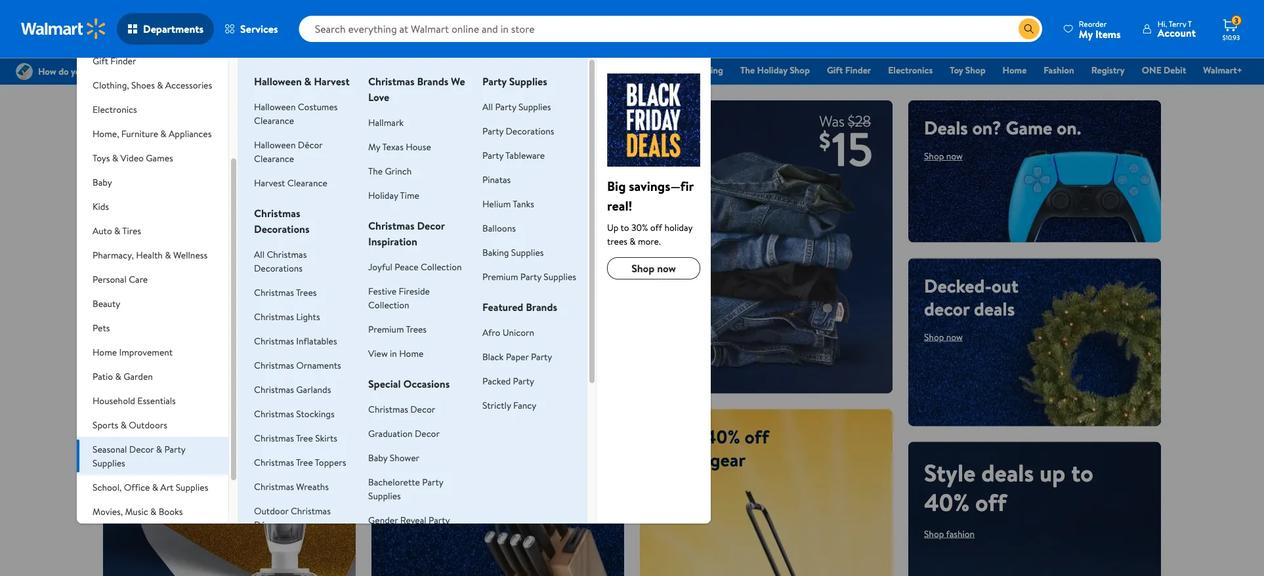 Task type: vqa. For each thing, say whether or not it's contained in the screenshot.
the services in the Maintenance list item
no



Task type: describe. For each thing, give the bounding box(es) containing it.
movies, music & books button
[[77, 500, 228, 524]]

harvest clearance
[[254, 176, 327, 189]]

personal
[[93, 273, 127, 286]]

home for home improvement
[[93, 346, 117, 358]]

halloween for halloween & harvest
[[254, 74, 302, 89]]

clearance for halloween costumes clearance
[[254, 114, 294, 127]]

baking supplies
[[483, 246, 544, 259]]

christmas for christmas stockings
[[254, 407, 294, 420]]

halloween for halloween costumes clearance
[[254, 100, 296, 113]]

now down more.
[[657, 261, 676, 276]]

services
[[240, 22, 278, 36]]

one debit
[[1142, 64, 1187, 76]]

& inside 'dropdown button'
[[152, 481, 158, 494]]

shoes
[[131, 78, 155, 91]]

party up 'all party supplies'
[[483, 74, 507, 89]]

hi,
[[1158, 18, 1167, 29]]

departments button
[[117, 13, 214, 45]]

wreaths
[[296, 480, 329, 493]]

art
[[160, 481, 174, 494]]

departments
[[143, 22, 204, 36]]

big
[[607, 177, 626, 195]]

toy shop
[[950, 64, 986, 76]]

home deals are served
[[387, 424, 567, 449]]

all party supplies link
[[483, 100, 551, 113]]

premium for premium party supplies
[[483, 270, 518, 283]]

hallmark link
[[368, 116, 404, 129]]

1 horizontal spatial essentials
[[615, 64, 654, 76]]

1 vertical spatial harvest
[[254, 176, 285, 189]]

décor inside outdoor christmas décor
[[254, 518, 279, 531]]

festive
[[368, 285, 397, 297]]

are
[[485, 424, 510, 449]]

baby shower
[[368, 451, 419, 464]]

bachelorette party supplies link
[[368, 476, 443, 502]]

books
[[159, 505, 183, 518]]

the for the holiday shop
[[741, 64, 755, 76]]

hallmark
[[368, 116, 404, 129]]

& inside big savings—fir real! up to 30% off holiday trees & more.
[[630, 235, 636, 248]]

seasonal decor & party supplies image
[[607, 74, 701, 167]]

walmart image
[[21, 18, 106, 39]]

party up party tableware 'link'
[[483, 124, 504, 137]]

premium trees link
[[368, 323, 427, 335]]

high
[[119, 115, 158, 140]]

fancy
[[513, 399, 537, 412]]

home,
[[93, 127, 119, 140]]

joyful
[[368, 260, 393, 273]]

collection for peace
[[421, 260, 462, 273]]

gift for gift finder 'link'
[[827, 64, 843, 76]]

party inside "bachelorette party supplies"
[[422, 476, 443, 488]]

inflatables
[[296, 334, 337, 347]]

party decorations link
[[483, 124, 554, 137]]

tires
[[122, 224, 141, 237]]

to inside big savings—fir real! up to 30% off holiday trees & more.
[[621, 221, 629, 234]]

savings
[[119, 138, 177, 163]]

home right in
[[399, 347, 424, 360]]

occasions
[[403, 377, 450, 391]]

love
[[368, 90, 390, 104]]

deals for style deals up to 40% off
[[982, 456, 1034, 489]]

& up the costumes
[[304, 74, 311, 89]]

in
[[390, 347, 397, 360]]

patio & garden button
[[77, 364, 228, 389]]

up to 40% off sports gear
[[656, 424, 769, 472]]

services button
[[214, 13, 289, 45]]

clearance for halloween décor clearance
[[254, 152, 294, 165]]

now for deals on? game on.
[[947, 150, 963, 162]]

decorations for party
[[506, 124, 554, 137]]

strictly fancy link
[[483, 399, 537, 412]]

electronics for electronics link
[[888, 64, 933, 76]]

costumes
[[298, 100, 338, 113]]

christmas brands we love
[[368, 74, 465, 104]]

finder for gift finder dropdown button
[[111, 54, 136, 67]]

collection for fireside
[[368, 298, 409, 311]]

save
[[387, 286, 471, 344]]

off inside home deals up to 30% off
[[119, 357, 150, 390]]

& right the "health"
[[165, 248, 171, 261]]

supplies up 'all party supplies'
[[509, 74, 547, 89]]

home for home
[[1003, 64, 1027, 76]]

big!
[[481, 286, 549, 344]]

decor
[[924, 296, 970, 321]]

featured brands
[[483, 300, 557, 314]]

christmas inside all christmas decorations
[[267, 248, 307, 261]]

christmas stockings
[[254, 407, 335, 420]]

the holiday shop
[[741, 64, 810, 76]]

shop now link for home deals up to 30% off
[[119, 399, 157, 412]]

black paper party
[[483, 350, 552, 363]]

wellness
[[173, 248, 208, 261]]

big savings—fir real! up to 30% off holiday trees & more.
[[607, 177, 694, 248]]

trees for premium trees
[[406, 323, 427, 335]]

tree for toppers
[[296, 456, 313, 469]]

black for black paper party
[[483, 350, 504, 363]]

party down party supplies
[[495, 100, 516, 113]]

Walmart Site-Wide search field
[[299, 16, 1042, 42]]

christmas for christmas tree skirts
[[254, 432, 294, 444]]

& right grocery
[[606, 64, 613, 76]]

decor for christmas decor inspiration
[[417, 219, 445, 233]]

shop now link for home deals are served
[[387, 459, 426, 471]]

grocery
[[572, 64, 604, 76]]

skirts
[[315, 432, 337, 444]]

finder for gift finder 'link'
[[845, 64, 871, 76]]

off inside big savings—fir real! up to 30% off holiday trees & more.
[[650, 221, 662, 234]]

bachelorette party supplies
[[368, 476, 443, 502]]

terry
[[1169, 18, 1187, 29]]

0 horizontal spatial holiday
[[368, 189, 398, 202]]

balloons
[[483, 222, 516, 234]]

furniture
[[121, 127, 158, 140]]

texas
[[382, 140, 404, 153]]

décor inside halloween décor clearance
[[298, 138, 323, 151]]

improvement
[[119, 346, 173, 358]]

gifts,
[[202, 115, 244, 140]]

christmas trees
[[254, 286, 317, 299]]

& right patio at the bottom left of page
[[115, 370, 121, 383]]

personal care
[[93, 273, 148, 286]]

christmas for christmas brands we love
[[368, 74, 415, 89]]

party up pinatas link
[[483, 149, 504, 162]]

friday
[[506, 64, 531, 76]]

party supplies
[[483, 74, 547, 89]]

school, office & art supplies
[[93, 481, 208, 494]]

christmas garlands link
[[254, 383, 331, 396]]

christmas stockings link
[[254, 407, 335, 420]]

festive fireside collection
[[368, 285, 430, 311]]

registry
[[1092, 64, 1125, 76]]

gender
[[368, 514, 398, 527]]

all christmas decorations link
[[254, 248, 307, 274]]

baking supplies link
[[483, 246, 544, 259]]

christmas for christmas wreaths
[[254, 480, 294, 493]]

decorations inside all christmas decorations
[[254, 262, 303, 274]]

toy shop link
[[944, 63, 992, 77]]

household
[[93, 394, 135, 407]]

shop now for decked-out decor deals
[[924, 331, 963, 343]]

savings—fir
[[629, 177, 694, 195]]

gender reveal party supplies link
[[368, 514, 450, 540]]

party inside gender reveal party supplies
[[429, 514, 450, 527]]

40% inside style deals up to 40% off
[[924, 486, 970, 519]]

helium tanks
[[483, 197, 534, 210]]

halloween décor clearance
[[254, 138, 323, 165]]

deals on? game on.
[[924, 115, 1082, 140]]

afro unicorn
[[483, 326, 534, 339]]

30% inside home deals up to 30% off
[[178, 328, 221, 361]]

brands for christmas
[[417, 74, 449, 89]]

shop now for deals on? game on.
[[924, 150, 963, 162]]

gift finder for gift finder 'link'
[[827, 64, 871, 76]]

shop fashion link
[[924, 528, 975, 540]]

the holiday shop link
[[735, 63, 816, 77]]

shop now for home deals are served
[[387, 459, 426, 471]]

baby for baby
[[93, 176, 112, 188]]

christmas tree skirts
[[254, 432, 337, 444]]

supplies up featured brands at the left bottom of page
[[544, 270, 576, 283]]

3
[[1235, 15, 1239, 26]]

supplies inside seasonal decor & party supplies
[[93, 457, 125, 469]]

party inside seasonal decor & party supplies
[[164, 443, 186, 456]]

now for home deals are served
[[409, 459, 426, 471]]



Task type: locate. For each thing, give the bounding box(es) containing it.
deals right decor
[[974, 296, 1015, 321]]

0 horizontal spatial collection
[[368, 298, 409, 311]]

1 horizontal spatial harvest
[[314, 74, 350, 89]]

christmas up "christmas stockings"
[[254, 383, 294, 396]]

gift finder for gift finder dropdown button
[[93, 54, 136, 67]]

christmas decor link
[[368, 403, 435, 416]]

gift finder up clothing,
[[93, 54, 136, 67]]

clothing, shoes & accessories button
[[77, 73, 228, 97]]

0 vertical spatial holiday
[[757, 64, 788, 76]]

electronics inside dropdown button
[[93, 103, 137, 116]]

gift up clothing,
[[93, 54, 108, 67]]

1 vertical spatial baby
[[368, 451, 388, 464]]

to inside style deals up to 40% off
[[1072, 456, 1094, 489]]

premium up in
[[368, 323, 404, 335]]

1 vertical spatial holiday
[[368, 189, 398, 202]]

christmas inside christmas decorations
[[254, 206, 300, 221]]

electronics
[[888, 64, 933, 76], [93, 103, 137, 116]]

& down 'sports & outdoors' dropdown button
[[156, 443, 162, 456]]

holiday inside 'link'
[[757, 64, 788, 76]]

christmas up inspiration
[[368, 219, 415, 233]]

deals for home deals are served
[[440, 424, 481, 449]]

2 tree from the top
[[296, 456, 313, 469]]

harvest
[[314, 74, 350, 89], [254, 176, 285, 189]]

the inside 'link'
[[741, 64, 755, 76]]

tree up wreaths
[[296, 456, 313, 469]]

home for home deals up to 30% off
[[119, 298, 181, 331]]

black friday deals link
[[477, 63, 561, 77]]

shop now link for decked-out decor deals
[[924, 331, 963, 343]]

christmas wreaths
[[254, 480, 329, 493]]

the for the grinch
[[368, 164, 383, 177]]

trees
[[296, 286, 317, 299], [406, 323, 427, 335]]

ornaments
[[296, 359, 341, 372]]

black
[[483, 64, 504, 76], [483, 350, 504, 363]]

0 horizontal spatial baby
[[93, 176, 112, 188]]

baby for baby shower
[[368, 451, 388, 464]]

0 horizontal spatial essentials
[[137, 394, 176, 407]]

1 vertical spatial brands
[[526, 300, 557, 314]]

up
[[119, 328, 145, 361], [1040, 456, 1066, 489]]

0 vertical spatial clearance
[[254, 114, 294, 127]]

trees up view in home link
[[406, 323, 427, 335]]

shop inside 'link'
[[790, 64, 810, 76]]

pinatas link
[[483, 173, 511, 186]]

my left texas
[[368, 140, 380, 153]]

gift finder link
[[821, 63, 877, 77]]

clearance
[[254, 114, 294, 127], [254, 152, 294, 165], [287, 176, 327, 189]]

0 vertical spatial up
[[607, 221, 619, 234]]

& left art at the bottom left of page
[[152, 481, 158, 494]]

the right the thanksgiving link
[[741, 64, 755, 76]]

0 vertical spatial brands
[[417, 74, 449, 89]]

shop now link
[[924, 150, 963, 162], [607, 257, 701, 280], [924, 331, 963, 343], [119, 399, 157, 412], [387, 459, 426, 471]]

& right furniture at the left
[[160, 127, 167, 140]]

party up fancy
[[513, 375, 534, 387]]

1 vertical spatial decorations
[[254, 222, 310, 236]]

more.
[[638, 235, 661, 248]]

party down 'sports & outdoors' dropdown button
[[164, 443, 186, 456]]

now down decor
[[947, 331, 963, 343]]

off
[[650, 221, 662, 234], [119, 357, 150, 390], [745, 424, 769, 449], [976, 486, 1007, 519]]

2 black from the top
[[483, 350, 504, 363]]

halloween up huge
[[254, 100, 296, 113]]

christmas inside the christmas brands we love
[[368, 74, 415, 89]]

gift finder left electronics link
[[827, 64, 871, 76]]

1 vertical spatial essentials
[[137, 394, 176, 407]]

1 horizontal spatial electronics
[[888, 64, 933, 76]]

party decorations
[[483, 124, 554, 137]]

christmas garlands
[[254, 383, 331, 396]]

home, furniture & appliances button
[[77, 121, 228, 146]]

decor down outdoors
[[129, 443, 154, 456]]

1 vertical spatial the
[[368, 164, 383, 177]]

0 vertical spatial 40%
[[705, 424, 740, 449]]

we
[[451, 74, 465, 89]]

clearance up halloween décor clearance
[[254, 114, 294, 127]]

all down party supplies
[[483, 100, 493, 113]]

0 vertical spatial the
[[741, 64, 755, 76]]

decor for seasonal decor & party supplies
[[129, 443, 154, 456]]

Search search field
[[299, 16, 1042, 42]]

0 horizontal spatial the
[[368, 164, 383, 177]]

grocery & essentials link
[[566, 63, 660, 77]]

all for party supplies
[[483, 100, 493, 113]]

essentials inside dropdown button
[[137, 394, 176, 407]]

supplies down bachelorette
[[368, 489, 401, 502]]

tree for skirts
[[296, 432, 313, 444]]

brands inside the christmas brands we love
[[417, 74, 449, 89]]

finder inside dropdown button
[[111, 54, 136, 67]]

up for style deals up to 40% off
[[1040, 456, 1066, 489]]

home up patio at the bottom left of page
[[93, 346, 117, 358]]

search icon image
[[1024, 24, 1035, 34]]

the left grinch
[[368, 164, 383, 177]]

up inside style deals up to 40% off
[[1040, 456, 1066, 489]]

0 horizontal spatial premium
[[368, 323, 404, 335]]

0 vertical spatial harvest
[[314, 74, 350, 89]]

home up shower
[[387, 424, 436, 449]]

0 horizontal spatial trees
[[296, 286, 317, 299]]

shop now for home deals up to 30% off
[[119, 399, 157, 412]]

decor up shower
[[415, 427, 440, 440]]

supplies right art at the bottom left of page
[[176, 481, 208, 494]]

30%
[[632, 221, 648, 234], [178, 328, 221, 361]]

gift finder inside 'link'
[[827, 64, 871, 76]]

off inside style deals up to 40% off
[[976, 486, 1007, 519]]

all down christmas decorations
[[254, 248, 265, 261]]

walmart+ link
[[1198, 63, 1249, 77]]

black left friday
[[483, 64, 504, 76]]

party down baking supplies
[[521, 270, 542, 283]]

clearance inside the halloween costumes clearance
[[254, 114, 294, 127]]

home improvement
[[93, 346, 173, 358]]

1 horizontal spatial trees
[[406, 323, 427, 335]]

1 horizontal spatial finder
[[845, 64, 871, 76]]

tanks
[[513, 197, 534, 210]]

baby left shower
[[368, 451, 388, 464]]

party tableware link
[[483, 149, 545, 162]]

sports
[[93, 419, 118, 431]]

1 horizontal spatial baby
[[368, 451, 388, 464]]

halloween inside halloween décor clearance
[[254, 138, 296, 151]]

christmas down christmas trees link
[[254, 310, 294, 323]]

1 horizontal spatial the
[[741, 64, 755, 76]]

0 horizontal spatial finder
[[111, 54, 136, 67]]

deals inside style deals up to 40% off
[[982, 456, 1034, 489]]

home for home deals are served
[[387, 424, 436, 449]]

all for christmas decorations
[[254, 248, 265, 261]]

& right 'toys'
[[112, 151, 118, 164]]

0 vertical spatial trees
[[296, 286, 317, 299]]

1 halloween from the top
[[254, 74, 302, 89]]

1 vertical spatial trees
[[406, 323, 427, 335]]

brands left we
[[417, 74, 449, 89]]

0 vertical spatial decorations
[[506, 124, 554, 137]]

deals left are
[[440, 424, 481, 449]]

& left tires
[[114, 224, 120, 237]]

1 horizontal spatial brands
[[526, 300, 557, 314]]

0 horizontal spatial décor
[[254, 518, 279, 531]]

1 horizontal spatial holiday
[[757, 64, 788, 76]]

high tech gifts, huge savings
[[119, 115, 288, 163]]

all party supplies
[[483, 100, 551, 113]]

& right trees
[[630, 235, 636, 248]]

halloween down halloween costumes clearance link
[[254, 138, 296, 151]]

to inside home deals up to 30% off
[[150, 328, 173, 361]]

shop now
[[924, 150, 963, 162], [632, 261, 676, 276], [924, 331, 963, 343], [119, 399, 157, 412], [387, 459, 426, 471]]

christmas for christmas garlands
[[254, 383, 294, 396]]

baby button
[[77, 170, 228, 194]]

1 horizontal spatial premium
[[483, 270, 518, 283]]

decorations for christmas
[[254, 222, 310, 236]]

shop now link for deals on? game on.
[[924, 150, 963, 162]]

collection down festive
[[368, 298, 409, 311]]

1 vertical spatial tree
[[296, 456, 313, 469]]

1 vertical spatial black
[[483, 350, 504, 363]]

deals right friday
[[533, 64, 555, 76]]

special
[[368, 377, 401, 391]]

christmas up "christmas lights"
[[254, 286, 294, 299]]

0 vertical spatial electronics
[[888, 64, 933, 76]]

christmas for christmas ornaments
[[254, 359, 294, 372]]

grocery & essentials
[[572, 64, 654, 76]]

toys
[[93, 151, 110, 164]]

40% inside up to 40% off sports gear
[[705, 424, 740, 449]]

party right reveal
[[429, 514, 450, 527]]

1 tree from the top
[[296, 432, 313, 444]]

0 horizontal spatial all
[[254, 248, 265, 261]]

1 vertical spatial décor
[[254, 518, 279, 531]]

harvest clearance link
[[254, 176, 327, 189]]

view
[[368, 347, 388, 360]]

0 vertical spatial 30%
[[632, 221, 648, 234]]

supplies up party decorations link
[[519, 100, 551, 113]]

christmas up the christmas wreaths
[[254, 456, 294, 469]]

deals for home deals up to 30% off
[[186, 298, 239, 331]]

my inside the reorder my items
[[1079, 27, 1093, 41]]

décor down outdoor
[[254, 518, 279, 531]]

home down search icon
[[1003, 64, 1027, 76]]

brands down premium party supplies link
[[526, 300, 557, 314]]

christmas tree toppers link
[[254, 456, 346, 469]]

care
[[129, 273, 148, 286]]

stockings
[[296, 407, 335, 420]]

up inside up to 40% off sports gear
[[656, 424, 679, 449]]

up up trees
[[607, 221, 619, 234]]

garlands
[[296, 383, 331, 396]]

christmas for christmas lights
[[254, 310, 294, 323]]

2 vertical spatial clearance
[[287, 176, 327, 189]]

party right bachelorette
[[422, 476, 443, 488]]

0 vertical spatial my
[[1079, 27, 1093, 41]]

1 horizontal spatial up
[[656, 424, 679, 449]]

0 vertical spatial baby
[[93, 176, 112, 188]]

gift finder inside dropdown button
[[93, 54, 136, 67]]

0 horizontal spatial deals
[[533, 64, 555, 76]]

now for home deals up to 30% off
[[141, 399, 157, 412]]

gift finder button
[[77, 49, 228, 73]]

0 vertical spatial premium
[[483, 270, 518, 283]]

1 vertical spatial premium
[[368, 323, 404, 335]]

christmas for christmas inflatables
[[254, 334, 294, 347]]

1 horizontal spatial all
[[483, 100, 493, 113]]

trees up lights
[[296, 286, 317, 299]]

1 vertical spatial 40%
[[924, 486, 970, 519]]

1 horizontal spatial my
[[1079, 27, 1093, 41]]

decorations up christmas trees link
[[254, 262, 303, 274]]

style deals up to 40% off
[[924, 456, 1094, 519]]

finder inside 'link'
[[845, 64, 871, 76]]

baby
[[93, 176, 112, 188], [368, 451, 388, 464]]

time
[[400, 189, 419, 202]]

clearance up harvest clearance link
[[254, 152, 294, 165]]

halloween inside the halloween costumes clearance
[[254, 100, 296, 113]]

0 vertical spatial black
[[483, 64, 504, 76]]

0 vertical spatial collection
[[421, 260, 462, 273]]

toys & video games
[[93, 151, 173, 164]]

0 horizontal spatial up
[[607, 221, 619, 234]]

deals down the wellness
[[186, 298, 239, 331]]

30% inside big savings—fir real! up to 30% off holiday trees & more.
[[632, 221, 648, 234]]

0 vertical spatial essentials
[[615, 64, 654, 76]]

all inside all christmas decorations
[[254, 248, 265, 261]]

1 horizontal spatial 40%
[[924, 486, 970, 519]]

sports
[[656, 447, 706, 472]]

home inside home deals up to 30% off
[[119, 298, 181, 331]]

strictly
[[483, 399, 511, 412]]

outdoor christmas décor
[[254, 505, 331, 531]]

1 vertical spatial 30%
[[178, 328, 221, 361]]

party right paper
[[531, 350, 552, 363]]

christmas tree toppers
[[254, 456, 346, 469]]

christmas decor inspiration
[[368, 219, 445, 249]]

finder left electronics link
[[845, 64, 871, 76]]

30% up more.
[[632, 221, 648, 234]]

deals right style
[[982, 456, 1034, 489]]

& inside seasonal decor & party supplies
[[156, 443, 162, 456]]

1 horizontal spatial décor
[[298, 138, 323, 151]]

0 vertical spatial halloween
[[254, 74, 302, 89]]

1 vertical spatial collection
[[368, 298, 409, 311]]

harvest up the costumes
[[314, 74, 350, 89]]

items
[[1096, 27, 1121, 41]]

special occasions
[[368, 377, 450, 391]]

holiday time link
[[368, 189, 419, 202]]

supplies down seasonal
[[93, 457, 125, 469]]

0 vertical spatial décor
[[298, 138, 323, 151]]

1 vertical spatial deals
[[924, 115, 968, 140]]

deals inside decked-out decor deals
[[974, 296, 1015, 321]]

collection inside festive fireside collection
[[368, 298, 409, 311]]

home inside home link
[[1003, 64, 1027, 76]]

1 vertical spatial up
[[1040, 456, 1066, 489]]

pinatas
[[483, 173, 511, 186]]

christmas down christmas stockings link
[[254, 432, 294, 444]]

my texas house
[[368, 140, 431, 153]]

1 horizontal spatial collection
[[421, 260, 462, 273]]

reorder my items
[[1079, 18, 1121, 41]]

halloween for halloween décor clearance
[[254, 138, 296, 151]]

electronics for electronics dropdown button
[[93, 103, 137, 116]]

christmas down "christmas lights"
[[254, 334, 294, 347]]

christmas up christmas garlands
[[254, 359, 294, 372]]

1 vertical spatial my
[[368, 140, 380, 153]]

tableware
[[506, 149, 545, 162]]

0 horizontal spatial up
[[119, 328, 145, 361]]

1 horizontal spatial deals
[[924, 115, 968, 140]]

walmart+
[[1204, 64, 1243, 76]]

christmas for christmas tree toppers
[[254, 456, 294, 469]]

christmas for christmas decor
[[368, 403, 408, 416]]

decor inside christmas decor inspiration
[[417, 219, 445, 233]]

gift inside gift finder dropdown button
[[93, 54, 108, 67]]

2 halloween from the top
[[254, 100, 296, 113]]

christmas inside outdoor christmas décor
[[291, 505, 331, 517]]

christmas ornaments link
[[254, 359, 341, 372]]

clearance inside halloween décor clearance
[[254, 152, 294, 165]]

0 horizontal spatial gift finder
[[93, 54, 136, 67]]

$10.93
[[1223, 33, 1240, 42]]

christmas for christmas decor inspiration
[[368, 219, 415, 233]]

now up "bachelorette party supplies"
[[409, 459, 426, 471]]

trees for christmas trees
[[296, 286, 317, 299]]

fashion
[[946, 528, 975, 540]]

supplies inside gender reveal party supplies
[[368, 528, 401, 540]]

0 horizontal spatial 40%
[[705, 424, 740, 449]]

supplies inside 'dropdown button'
[[176, 481, 208, 494]]

collection
[[421, 260, 462, 273], [368, 298, 409, 311]]

decorations up all christmas decorations
[[254, 222, 310, 236]]

supplies inside "bachelorette party supplies"
[[368, 489, 401, 502]]

premium party supplies
[[483, 270, 576, 283]]

christmas for christmas trees
[[254, 286, 294, 299]]

decked-
[[924, 273, 992, 298]]

0 horizontal spatial electronics
[[93, 103, 137, 116]]

0 horizontal spatial brands
[[417, 74, 449, 89]]

household essentials button
[[77, 389, 228, 413]]

essentials
[[615, 64, 654, 76], [137, 394, 176, 407]]

clearance down halloween décor clearance link
[[287, 176, 327, 189]]

baby inside dropdown button
[[93, 176, 112, 188]]

account
[[1158, 26, 1196, 40]]

0 vertical spatial deals
[[533, 64, 555, 76]]

christmas up love
[[368, 74, 415, 89]]

out
[[992, 273, 1019, 298]]

christmas down christmas decorations
[[267, 248, 307, 261]]

2 vertical spatial halloween
[[254, 138, 296, 151]]

0 horizontal spatial my
[[368, 140, 380, 153]]

1 vertical spatial up
[[656, 424, 679, 449]]

up inside home deals up to 30% off
[[119, 328, 145, 361]]

decor for graduation decor
[[415, 427, 440, 440]]

0 vertical spatial tree
[[296, 432, 313, 444]]

0 horizontal spatial harvest
[[254, 176, 285, 189]]

0 horizontal spatial gift
[[93, 54, 108, 67]]

up left the gear
[[656, 424, 679, 449]]

to inside up to 40% off sports gear
[[683, 424, 701, 449]]

finder up clothing,
[[111, 54, 136, 67]]

save big!
[[387, 286, 549, 344]]

home down personal care dropdown button
[[119, 298, 181, 331]]

decor down time on the top of page
[[417, 219, 445, 233]]

thanksgiving
[[671, 64, 723, 76]]

gear
[[710, 447, 746, 472]]

now up outdoors
[[141, 399, 157, 412]]

decor for christmas decor
[[411, 403, 435, 416]]

gift right the holiday shop
[[827, 64, 843, 76]]

1 horizontal spatial 30%
[[632, 221, 648, 234]]

christmas up graduation
[[368, 403, 408, 416]]

decked-out decor deals
[[924, 273, 1019, 321]]

0 vertical spatial up
[[119, 328, 145, 361]]

up inside big savings—fir real! up to 30% off holiday trees & more.
[[607, 221, 619, 234]]

premium for premium trees
[[368, 323, 404, 335]]

black for black friday deals
[[483, 64, 504, 76]]

christmas down christmas garlands link
[[254, 407, 294, 420]]

home deals up to 30% off
[[119, 298, 239, 390]]

gift inside gift finder 'link'
[[827, 64, 843, 76]]

1 horizontal spatial gift
[[827, 64, 843, 76]]

now down deals on? game on.
[[947, 150, 963, 162]]

pharmacy, health & wellness button
[[77, 243, 228, 267]]

& right the music
[[150, 505, 156, 518]]

1 black from the top
[[483, 64, 504, 76]]

deals
[[974, 296, 1015, 321], [186, 298, 239, 331], [440, 424, 481, 449], [982, 456, 1034, 489]]

tech
[[162, 115, 198, 140]]

up for home deals up to 30% off
[[119, 328, 145, 361]]

afro unicorn link
[[483, 326, 534, 339]]

halloween décor clearance link
[[254, 138, 323, 165]]

3 halloween from the top
[[254, 138, 296, 151]]

& right sports
[[121, 419, 127, 431]]

1 vertical spatial clearance
[[254, 152, 294, 165]]

deals inside home deals up to 30% off
[[186, 298, 239, 331]]

school,
[[93, 481, 122, 494]]

deals left on?
[[924, 115, 968, 140]]

brands for featured
[[526, 300, 557, 314]]

0 horizontal spatial 30%
[[178, 328, 221, 361]]

off inside up to 40% off sports gear
[[745, 424, 769, 449]]

paper
[[506, 350, 529, 363]]

1 horizontal spatial gift finder
[[827, 64, 871, 76]]

supplies up premium party supplies link
[[511, 246, 544, 259]]

décor down halloween costumes clearance link
[[298, 138, 323, 151]]

1 vertical spatial halloween
[[254, 100, 296, 113]]

2 vertical spatial decorations
[[254, 262, 303, 274]]

decor inside seasonal decor & party supplies
[[129, 443, 154, 456]]

collection right the peace
[[421, 260, 462, 273]]

graduation decor link
[[368, 427, 440, 440]]

essentials right grocery
[[615, 64, 654, 76]]

1 horizontal spatial up
[[1040, 456, 1066, 489]]

supplies down gender
[[368, 528, 401, 540]]

gift for gift finder dropdown button
[[93, 54, 108, 67]]

1 vertical spatial all
[[254, 248, 265, 261]]

1 vertical spatial electronics
[[93, 103, 137, 116]]

christmas for christmas decorations
[[254, 206, 300, 221]]

decor down occasions
[[411, 403, 435, 416]]

christmas inside christmas decor inspiration
[[368, 219, 415, 233]]

0 vertical spatial all
[[483, 100, 493, 113]]

baby down 'toys'
[[93, 176, 112, 188]]

toys & video games button
[[77, 146, 228, 170]]

christmas down harvest clearance link
[[254, 206, 300, 221]]

home inside 'home improvement' dropdown button
[[93, 346, 117, 358]]

christmas up outdoor
[[254, 480, 294, 493]]

harvest down halloween décor clearance link
[[254, 176, 285, 189]]

& right the shoes
[[157, 78, 163, 91]]

now for decked-out decor deals
[[947, 331, 963, 343]]



